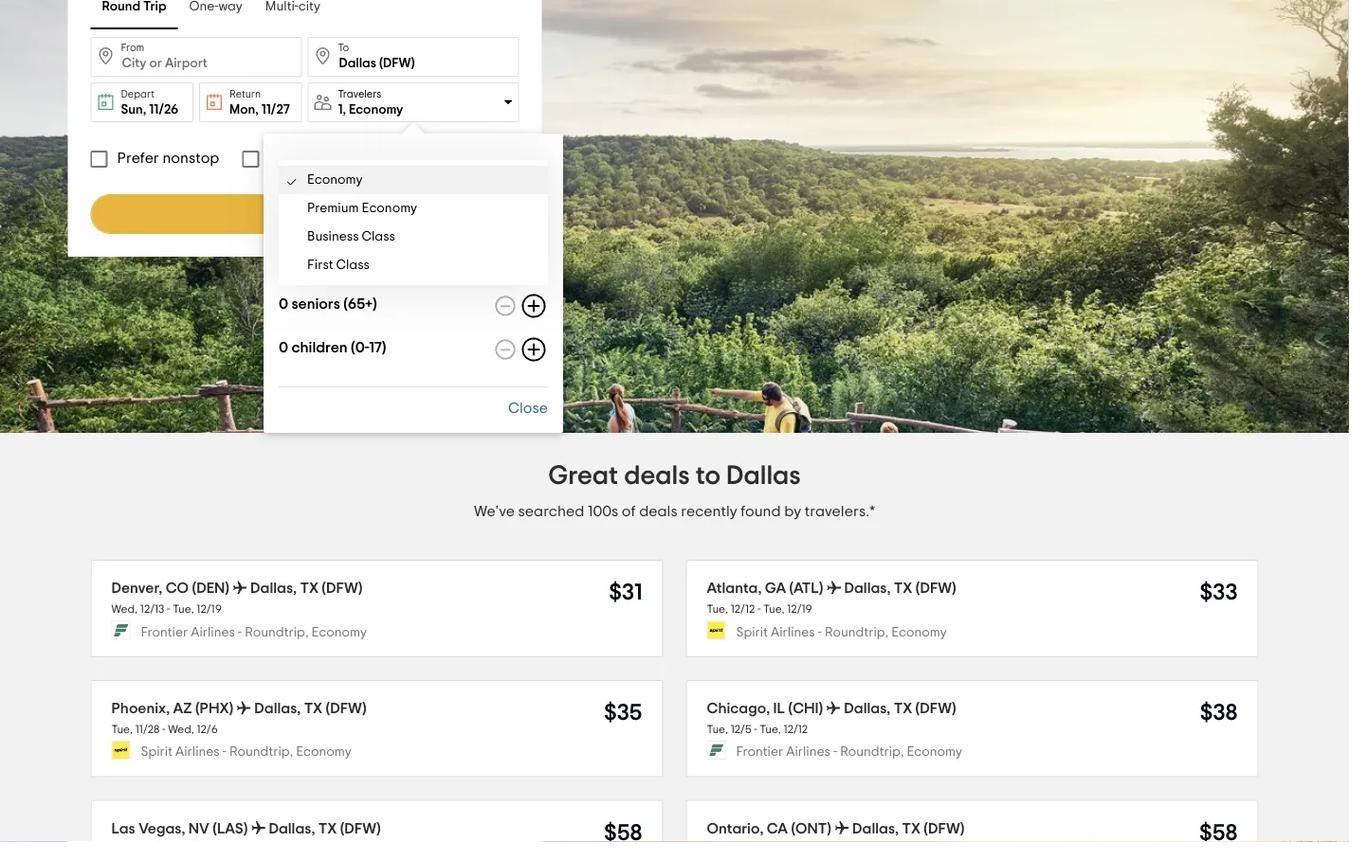 Task type: vqa. For each thing, say whether or not it's contained in the screenshot.


Task type: locate. For each thing, give the bounding box(es) containing it.
airlines down (chi)
[[786, 746, 831, 760]]

(dfw)
[[322, 581, 363, 596], [916, 581, 957, 596], [326, 702, 367, 717], [916, 702, 956, 717], [340, 822, 381, 837], [924, 822, 965, 837]]

1 down travelers
[[338, 103, 343, 116]]

nearby
[[324, 151, 373, 166]]

find
[[267, 207, 297, 222]]

0 vertical spatial frontier
[[141, 626, 188, 640]]

searched
[[518, 505, 585, 520]]

0 for 0 seniors (65+)
[[279, 297, 288, 312]]

0 for 0 children (0-17)
[[279, 340, 288, 356]]

2 0 from the top
[[279, 340, 288, 356]]

1 horizontal spatial frontier airlines - roundtrip, economy
[[736, 746, 962, 760]]

1 horizontal spatial wed,
[[168, 725, 194, 736]]

1 horizontal spatial spirit
[[736, 626, 768, 640]]

deals up we've searched 100s of deals recently found by travelers.*
[[624, 463, 690, 489]]

0 horizontal spatial frontier
[[141, 626, 188, 640]]

0 horizontal spatial spirit
[[141, 746, 173, 760]]

adult
[[287, 253, 324, 268]]

spirit for $33
[[736, 626, 768, 640]]

city or airport text field up 'travelers 1 , economy'
[[308, 37, 519, 77]]

0 vertical spatial class
[[362, 230, 395, 244]]

city or airport text field for to
[[308, 37, 519, 77]]

frontier
[[141, 626, 188, 640], [736, 746, 783, 760]]

1 horizontal spatial 12/19
[[787, 604, 812, 616]]

dallas, tx (dfw)
[[250, 581, 363, 596], [844, 581, 957, 596], [254, 702, 367, 717], [844, 702, 956, 717], [269, 822, 381, 837], [852, 822, 965, 837]]

dallas, right the (atl) at the bottom right of page
[[844, 581, 891, 596]]

(dfw) for $31
[[322, 581, 363, 596]]

deals right of
[[639, 505, 678, 520]]

12/12 down atlanta,
[[731, 604, 755, 616]]

1 vertical spatial frontier airlines - roundtrip, economy
[[736, 746, 962, 760]]

wed, down az
[[168, 725, 194, 736]]

0 horizontal spatial spirit airlines - roundtrip, economy
[[141, 746, 352, 760]]

class for first class
[[336, 259, 370, 272]]

dallas, right (den)
[[250, 581, 297, 596]]

1 vertical spatial class
[[336, 259, 370, 272]]

dallas,
[[250, 581, 297, 596], [844, 581, 891, 596], [254, 702, 301, 717], [844, 702, 891, 717], [269, 822, 315, 837], [852, 822, 899, 837]]

tue, 12/5  - tue, 12/12
[[707, 725, 808, 736]]

premium economy
[[307, 202, 417, 215]]

spirit airlines - roundtrip, economy for $33
[[736, 626, 947, 640]]

frontier for $38
[[736, 746, 783, 760]]

0 horizontal spatial frontier airlines - roundtrip, economy
[[141, 626, 367, 640]]

phoenix,
[[111, 702, 170, 717]]

business
[[307, 230, 359, 244]]

dallas, tx (dfw) for $33
[[844, 581, 957, 596]]

class up 64)
[[362, 230, 395, 244]]

tue, down atlanta,
[[707, 604, 728, 616]]

1 0 from the top
[[279, 297, 288, 312]]

spirit airlines - roundtrip, economy for $35
[[141, 746, 352, 760]]

class down business class
[[336, 259, 370, 272]]

multi-city
[[265, 0, 320, 14]]

airlines down (den)
[[191, 626, 235, 640]]

tue,
[[173, 604, 194, 616], [707, 604, 728, 616], [763, 604, 785, 616], [111, 725, 133, 736], [707, 725, 728, 736], [760, 725, 781, 736]]

wed, down denver,
[[111, 604, 138, 616]]

prefer
[[117, 151, 159, 166]]

1 vertical spatial 0
[[279, 340, 288, 356]]

tue, 11/28  - wed, 12/6
[[111, 725, 218, 736]]

0 horizontal spatial wed,
[[111, 604, 138, 616]]

frontier down wed, 12/13  - tue, 12/19 at the left of page
[[141, 626, 188, 640]]

1 vertical spatial deals
[[639, 505, 678, 520]]

airlines for $31
[[191, 626, 235, 640]]

0 horizontal spatial city or airport text field
[[91, 37, 302, 77]]

-
[[167, 604, 170, 616], [758, 604, 761, 616], [238, 626, 242, 640], [818, 626, 822, 640], [162, 725, 165, 736], [754, 725, 757, 736], [223, 746, 226, 760], [834, 746, 837, 760]]

find flights button
[[91, 194, 519, 234]]

tx for $38
[[894, 702, 912, 717]]

0 vertical spatial 12/12
[[731, 604, 755, 616]]

airlines down tue, 12/12  - tue, 12/19
[[771, 626, 815, 640]]

2 12/19 from the left
[[787, 604, 812, 616]]

airlines down 12/6
[[175, 746, 220, 760]]

return
[[229, 89, 261, 100]]

0 left the children
[[279, 340, 288, 356]]

frontier airlines - roundtrip, economy down (den)
[[141, 626, 367, 640]]

0 horizontal spatial 12/12
[[731, 604, 755, 616]]

100s
[[588, 505, 619, 520]]

dallas, right "(ont)"
[[852, 822, 899, 837]]

1 vertical spatial 12/12
[[784, 725, 808, 736]]

one-way
[[189, 0, 243, 14]]

12/5
[[731, 725, 752, 736]]

12/19 for $33
[[787, 604, 812, 616]]

1 horizontal spatial 1
[[338, 103, 343, 116]]

spirit
[[736, 626, 768, 640], [141, 746, 173, 760]]

12/12 down (chi)
[[784, 725, 808, 736]]

atlanta,
[[707, 581, 762, 596]]

2 city or airport text field from the left
[[308, 37, 519, 77]]

,
[[343, 103, 346, 116]]

great deals to dallas
[[548, 463, 801, 489]]

1 horizontal spatial 12/12
[[784, 725, 808, 736]]

12/12
[[731, 604, 755, 616], [784, 725, 808, 736]]

$33
[[1200, 582, 1238, 605]]

deals
[[624, 463, 690, 489], [639, 505, 678, 520]]

(dfw) for $38
[[916, 702, 956, 717]]

(den)
[[192, 581, 229, 596]]

(18-
[[327, 253, 349, 268]]

City or Airport text field
[[91, 37, 302, 77], [308, 37, 519, 77]]

12/6
[[197, 725, 218, 736]]

0 vertical spatial 1
[[338, 103, 343, 116]]

nonstop
[[163, 151, 219, 166]]

to
[[338, 43, 349, 53]]

0 vertical spatial 0
[[279, 297, 288, 312]]

dallas, right (phx)
[[254, 702, 301, 717]]

$31
[[609, 582, 642, 605]]

0 vertical spatial spirit airlines - roundtrip, economy
[[736, 626, 947, 640]]

by
[[784, 505, 802, 520]]

11/26
[[149, 103, 178, 117]]

airlines for $35
[[175, 746, 220, 760]]

we've
[[474, 505, 515, 520]]

frontier airlines - roundtrip, economy for $38
[[736, 746, 962, 760]]

premium
[[307, 202, 359, 215]]

frontier for $31
[[141, 626, 188, 640]]

1
[[338, 103, 343, 116], [279, 253, 284, 268]]

frontier airlines - roundtrip, economy down (chi)
[[736, 746, 962, 760]]

1 city or airport text field from the left
[[91, 37, 302, 77]]

spirit airlines - roundtrip, economy down 12/6
[[141, 746, 352, 760]]

1 vertical spatial frontier
[[736, 746, 783, 760]]

chicago,
[[707, 702, 770, 717]]

las
[[111, 822, 135, 837]]

1 12/19 from the left
[[197, 604, 222, 616]]

1 left adult
[[279, 253, 284, 268]]

0 vertical spatial frontier airlines - roundtrip, economy
[[141, 626, 367, 640]]

of
[[622, 505, 636, 520]]

class
[[362, 230, 395, 244], [336, 259, 370, 272]]

il
[[773, 702, 785, 717]]

airports
[[377, 151, 432, 166]]

frontier airlines - roundtrip, economy
[[141, 626, 367, 640], [736, 746, 962, 760]]

12/19 down the (atl) at the bottom right of page
[[787, 604, 812, 616]]

wed,
[[111, 604, 138, 616], [168, 725, 194, 736]]

1 horizontal spatial spirit airlines - roundtrip, economy
[[736, 626, 947, 640]]

(dfw) for $35
[[326, 702, 367, 717]]

roundtrip,
[[245, 626, 309, 640], [825, 626, 889, 640], [229, 746, 293, 760], [840, 746, 904, 760]]

tue, down ga
[[763, 604, 785, 616]]

12/19 down (den)
[[197, 604, 222, 616]]

0 vertical spatial wed,
[[111, 604, 138, 616]]

found
[[741, 505, 781, 520]]

0
[[279, 297, 288, 312], [279, 340, 288, 356]]

dallas, right (chi)
[[844, 702, 891, 717]]

tx for $31
[[300, 581, 319, 596]]

0 horizontal spatial 12/19
[[197, 604, 222, 616]]

12/13
[[140, 604, 164, 616]]

spirit airlines - roundtrip, economy
[[736, 626, 947, 640], [141, 746, 352, 760]]

business class
[[307, 230, 395, 244]]

atlanta, ga (atl)
[[707, 581, 823, 596]]

spirit for $35
[[141, 746, 173, 760]]

roundtrip, for $33
[[825, 626, 889, 640]]

0 left seniors
[[279, 297, 288, 312]]

frontier down tue, 12/5  - tue, 12/12
[[736, 746, 783, 760]]

include nearby airports
[[269, 151, 432, 166]]

ontario,
[[707, 822, 764, 837]]

1 vertical spatial spirit
[[141, 746, 173, 760]]

tue, down co on the bottom
[[173, 604, 194, 616]]

city
[[299, 0, 320, 14]]

0 horizontal spatial 1
[[279, 253, 284, 268]]

tx for $35
[[304, 702, 323, 717]]

dallas
[[726, 463, 801, 489]]

sun,
[[121, 103, 146, 117]]

first class
[[307, 259, 370, 272]]

spirit down tue, 12/12  - tue, 12/19
[[736, 626, 768, 640]]

1 vertical spatial spirit airlines - roundtrip, economy
[[141, 746, 352, 760]]

spirit down tue, 11/28  - wed, 12/6
[[141, 746, 173, 760]]

1 horizontal spatial city or airport text field
[[308, 37, 519, 77]]

1 horizontal spatial frontier
[[736, 746, 783, 760]]

we've searched 100s of deals recently found by travelers.*
[[474, 505, 875, 520]]

city or airport text field down one-
[[91, 37, 302, 77]]

0 vertical spatial spirit
[[736, 626, 768, 640]]

recently
[[681, 505, 737, 520]]

spirit airlines - roundtrip, economy down the (atl) at the bottom right of page
[[736, 626, 947, 640]]

travelers
[[338, 89, 382, 99]]



Task type: describe. For each thing, give the bounding box(es) containing it.
(atl)
[[789, 581, 823, 596]]

find flights
[[267, 207, 342, 222]]

$38
[[1200, 702, 1238, 725]]

roundtrip, for $35
[[229, 746, 293, 760]]

(0-
[[351, 340, 369, 356]]

dallas, tx (dfw) for $35
[[254, 702, 367, 717]]

(phx)
[[195, 702, 233, 717]]

tx for $33
[[894, 581, 913, 596]]

ontario, ca (ont)
[[707, 822, 832, 837]]

phoenix, az (phx)
[[111, 702, 233, 717]]

11/27
[[261, 103, 290, 117]]

from
[[121, 43, 144, 53]]

64)
[[349, 253, 371, 268]]

class for business class
[[362, 230, 395, 244]]

dallas, for $35
[[254, 702, 301, 717]]

1 inside 'travelers 1 , economy'
[[338, 103, 343, 116]]

roundtrip, for $38
[[840, 746, 904, 760]]

(dfw) for $33
[[916, 581, 957, 596]]

dallas, for $38
[[844, 702, 891, 717]]

las vegas, nv (las)
[[111, 822, 248, 837]]

dallas, tx (dfw) for $38
[[844, 702, 956, 717]]

airlines for $33
[[771, 626, 815, 640]]

roundtrip, for $31
[[245, 626, 309, 640]]

1 vertical spatial wed,
[[168, 725, 194, 736]]

(chi)
[[788, 702, 823, 717]]

mon,
[[229, 103, 259, 117]]

az
[[173, 702, 192, 717]]

denver,
[[111, 581, 162, 596]]

seniors
[[292, 297, 340, 312]]

tue, left 12/5
[[707, 725, 728, 736]]

tue, 12/12  - tue, 12/19
[[707, 604, 812, 616]]

economy inside 'travelers 1 , economy'
[[349, 103, 403, 116]]

(ont)
[[791, 822, 832, 837]]

tue, down chicago, il (chi) on the bottom of page
[[760, 725, 781, 736]]

denver, co (den)
[[111, 581, 229, 596]]

depart sun, 11/26
[[121, 89, 178, 117]]

first
[[307, 259, 333, 272]]

travelers 1 , economy
[[338, 89, 403, 116]]

close
[[508, 401, 548, 416]]

co
[[166, 581, 189, 596]]

11/28
[[135, 725, 160, 736]]

one-
[[189, 0, 218, 14]]

wed, 12/13  - tue, 12/19
[[111, 604, 222, 616]]

flights
[[300, 207, 342, 222]]

children
[[292, 340, 348, 356]]

0 children (0-17)
[[279, 340, 386, 356]]

$35
[[604, 702, 642, 725]]

return mon, 11/27
[[229, 89, 290, 117]]

depart
[[121, 89, 155, 100]]

include
[[269, 151, 320, 166]]

1 vertical spatial 1
[[279, 253, 284, 268]]

way
[[218, 0, 243, 14]]

round trip
[[102, 0, 166, 14]]

ga
[[765, 581, 786, 596]]

(65+)
[[343, 297, 377, 312]]

round
[[102, 0, 140, 14]]

great
[[548, 463, 618, 489]]

0 seniors (65+)
[[279, 297, 377, 312]]

vegas,
[[139, 822, 185, 837]]

dallas, tx (dfw) for $31
[[250, 581, 363, 596]]

1 adult (18-64)
[[279, 253, 371, 268]]

chicago, il (chi)
[[707, 702, 823, 717]]

12/19 for $31
[[197, 604, 222, 616]]

ca
[[767, 822, 788, 837]]

(las)
[[213, 822, 248, 837]]

multi-
[[265, 0, 299, 14]]

dallas, for $31
[[250, 581, 297, 596]]

0 vertical spatial deals
[[624, 463, 690, 489]]

frontier airlines - roundtrip, economy for $31
[[141, 626, 367, 640]]

dallas, right (las)
[[269, 822, 315, 837]]

city or airport text field for from
[[91, 37, 302, 77]]

trip
[[143, 0, 166, 14]]

dallas, for $33
[[844, 581, 891, 596]]

travelers.*
[[805, 505, 875, 520]]

prefer nonstop
[[117, 151, 219, 166]]

airlines for $38
[[786, 746, 831, 760]]

to
[[696, 463, 721, 489]]

nv
[[189, 822, 209, 837]]

17)
[[369, 340, 386, 356]]

tue, left the 11/28
[[111, 725, 133, 736]]



